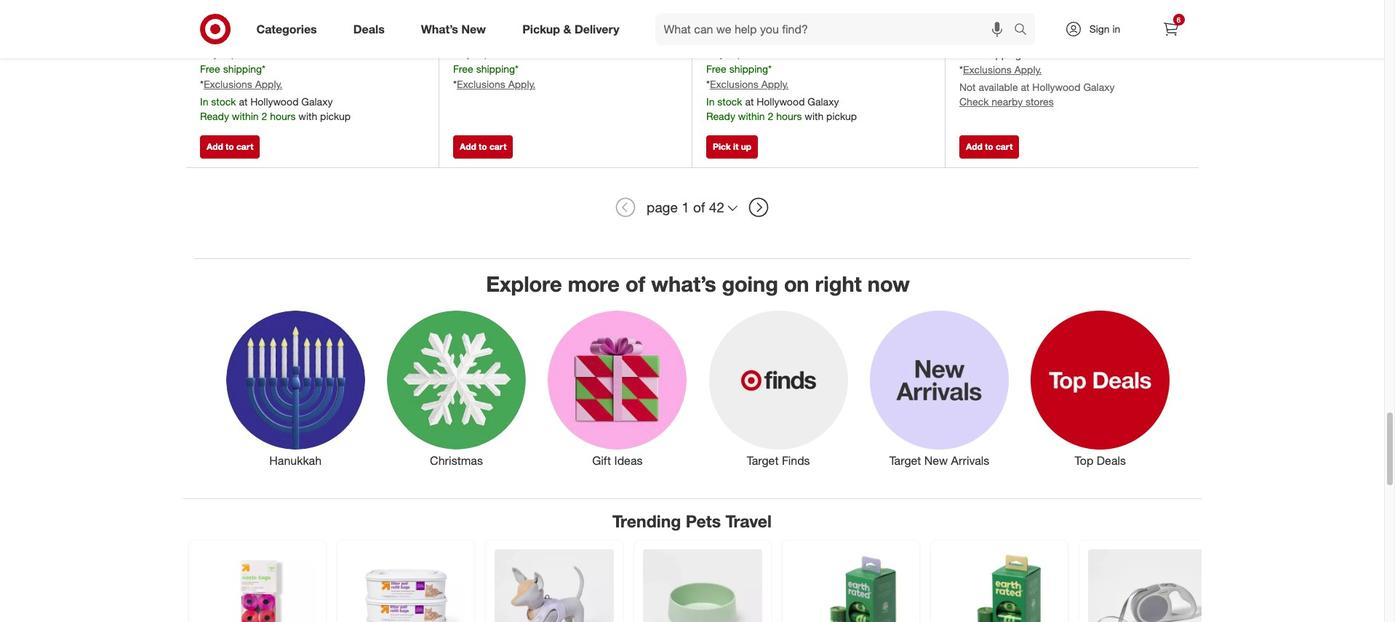 Task type: vqa. For each thing, say whether or not it's contained in the screenshot.
first 'November 24' from the right
no



Task type: describe. For each thing, give the bounding box(es) containing it.
deals inside top deals link
[[1097, 453, 1126, 468]]

exclusions apply. button up up
[[710, 77, 789, 92]]

apply. inside free shipping * * exclusions apply. not available at hollywood galaxy check nearby stores
[[1015, 63, 1042, 76]]

up
[[741, 141, 752, 152]]

hours for hollywood
[[776, 110, 802, 122]]

on
[[784, 270, 809, 297]]

available
[[979, 81, 1018, 93]]

$7.39 - $7.99 at hollywood galaxy
[[200, 4, 281, 34]]

search button
[[1007, 13, 1042, 48]]

$3.59 at hollywood galaxy
[[706, 4, 787, 34]]

hollywood inside $3.59 at hollywood galaxy
[[716, 24, 758, 34]]

2 cart from the left
[[490, 141, 507, 152]]

2 add from the left
[[460, 141, 476, 152]]

$7.39
[[200, 4, 228, 19]]

orders for $7.39 - $7.99
[[278, 49, 304, 60]]

hours for $7.99
[[270, 110, 296, 122]]

with for "pick it up" button
[[750, 49, 766, 60]]

free down the $3.59
[[706, 63, 727, 75]]

deals inside the deals link
[[353, 22, 385, 36]]

explore more of what's going on right now
[[486, 270, 910, 297]]

shipping down $7.39 - $7.99 at hollywood galaxy
[[223, 63, 262, 75]]

pickup
[[523, 22, 560, 36]]

not
[[960, 81, 976, 93]]

top
[[1075, 453, 1094, 468]]

hollywood inside $7.39 - $7.99 at hollywood galaxy
[[210, 24, 251, 34]]

what's new link
[[409, 13, 504, 45]]

exclusions inside free shipping * * exclusions apply. not available at hollywood galaxy check nearby stores
[[963, 63, 1012, 76]]

ships for at
[[727, 49, 747, 60]]

42
[[709, 199, 725, 215]]

top deals link
[[1020, 308, 1181, 469]]

hollywood inside $23.49 at hollywood galaxy
[[970, 24, 1011, 35]]

pick it up button
[[706, 135, 758, 158]]

ready for -
[[200, 110, 229, 122]]

page 1 of 42 button
[[640, 191, 744, 223]]

shipping inside free shipping * * exclusions apply. not available at hollywood galaxy check nearby stores
[[983, 48, 1022, 61]]

target finds
[[747, 453, 810, 468]]

ideas
[[615, 453, 643, 468]]

what's
[[651, 270, 716, 297]]

pets
[[686, 511, 721, 531]]

with for 2nd add to cart button from left
[[497, 49, 513, 60]]

exclusions up it
[[710, 78, 759, 90]]

pickup & delivery
[[523, 22, 620, 36]]

only ships with $35 orders free shipping * * exclusions apply. in stock at  hollywood galaxy ready within 2 hours with pickup for hollywood
[[706, 49, 857, 122]]

apply. for 2nd add to cart button from left
[[508, 78, 536, 90]]

new for target
[[925, 453, 948, 468]]

explore
[[486, 270, 562, 297]]

target new arrivals
[[890, 453, 990, 468]]

only ships with $35 orders free shipping * * exclusions apply.
[[453, 49, 557, 90]]

delivery
[[575, 22, 620, 36]]

What can we help you find? suggestions appear below search field
[[655, 13, 1018, 45]]

galaxy inside $23.49 at hollywood galaxy
[[1013, 24, 1040, 35]]

to for -
[[226, 141, 234, 152]]

&
[[564, 22, 572, 36]]

travel
[[726, 511, 772, 531]]

6 link
[[1155, 13, 1187, 45]]

target finds link
[[698, 308, 859, 469]]

pick
[[713, 141, 731, 152]]

categories
[[256, 22, 317, 36]]

6
[[1177, 15, 1181, 24]]

new for what's
[[462, 22, 486, 36]]

top deals
[[1075, 453, 1126, 468]]

within for hollywood
[[738, 110, 765, 122]]

ships inside only ships with $35 orders free shipping * * exclusions apply.
[[473, 49, 494, 60]]

add to cart button for at
[[960, 135, 1020, 158]]

right
[[815, 270, 862, 297]]

only ships with $35 orders free shipping * * exclusions apply. in stock at  hollywood galaxy ready within 2 hours with pickup for $7.99
[[200, 49, 351, 122]]

exclusions inside only ships with $35 orders free shipping * * exclusions apply.
[[457, 78, 506, 90]]

going
[[722, 270, 778, 297]]

shipping inside only ships with $35 orders free shipping * * exclusions apply.
[[476, 63, 515, 75]]

free inside free shipping * * exclusions apply. not available at hollywood galaxy check nearby stores
[[960, 48, 980, 61]]

trending pets travel
[[613, 511, 772, 531]]

2 to from the left
[[479, 141, 487, 152]]

cart for -
[[236, 141, 253, 152]]

sign in
[[1090, 23, 1121, 35]]

check nearby stores button
[[960, 95, 1054, 109]]

orders inside only ships with $35 orders free shipping * * exclusions apply.
[[532, 49, 557, 60]]

target new arrivals link
[[859, 308, 1020, 469]]

categories link
[[244, 13, 335, 45]]

-
[[232, 4, 236, 19]]

only inside only ships with $35 orders free shipping * * exclusions apply.
[[453, 49, 471, 60]]

free down the $7.39
[[200, 63, 220, 75]]

target for target new arrivals
[[890, 453, 921, 468]]

gift ideas link
[[537, 308, 698, 469]]

to for at
[[985, 141, 994, 152]]

add for -
[[207, 141, 223, 152]]

now
[[868, 270, 910, 297]]

galaxy inside free shipping * * exclusions apply. not available at hollywood galaxy check nearby stores
[[1084, 81, 1115, 93]]

in for at
[[706, 95, 715, 108]]



Task type: locate. For each thing, give the bounding box(es) containing it.
2 for $7.99
[[262, 110, 267, 122]]

0 horizontal spatial pickup
[[320, 110, 351, 122]]

hanukkah link
[[215, 308, 376, 469]]

only down the $3.59
[[706, 49, 724, 60]]

1 target from the left
[[747, 453, 779, 468]]

ready
[[200, 110, 229, 122], [706, 110, 736, 122]]

only for -
[[200, 49, 218, 60]]

2 add to cart from the left
[[460, 141, 507, 152]]

deals
[[353, 22, 385, 36], [1097, 453, 1126, 468]]

target left arrivals
[[890, 453, 921, 468]]

apply. down pickup
[[508, 78, 536, 90]]

ships
[[220, 49, 241, 60], [473, 49, 494, 60], [727, 49, 747, 60]]

in for -
[[200, 95, 208, 108]]

exclusions down 'at hollywood galaxy'
[[457, 78, 506, 90]]

add to cart button for -
[[200, 135, 260, 158]]

add to cart
[[207, 141, 253, 152], [460, 141, 507, 152], [966, 141, 1013, 152]]

only ships with $35 orders free shipping * * exclusions apply. in stock at  hollywood galaxy ready within 2 hours with pickup up up
[[706, 49, 857, 122]]

2 for hollywood
[[768, 110, 774, 122]]

*
[[1022, 48, 1025, 61], [262, 63, 266, 75], [515, 63, 519, 75], [768, 63, 772, 75], [960, 63, 963, 76], [200, 78, 204, 90], [453, 78, 457, 90], [706, 78, 710, 90]]

with inside only ships with $35 orders free shipping * * exclusions apply.
[[497, 49, 513, 60]]

1 in from the left
[[200, 95, 208, 108]]

2 only from the left
[[453, 49, 471, 60]]

2 horizontal spatial only
[[706, 49, 724, 60]]

pickup for $7.99
[[320, 110, 351, 122]]

2 only ships with $35 orders free shipping * * exclusions apply. in stock at  hollywood galaxy ready within 2 hours with pickup from the left
[[706, 49, 857, 122]]

1 horizontal spatial only ships with $35 orders free shipping * * exclusions apply. in stock at  hollywood galaxy ready within 2 hours with pickup
[[706, 49, 857, 122]]

target
[[747, 453, 779, 468], [890, 453, 921, 468]]

2 add to cart button from the left
[[453, 135, 513, 158]]

0 horizontal spatial add
[[207, 141, 223, 152]]

earth rated dog poop bags - unscented - 120ct image
[[940, 549, 1059, 622], [940, 549, 1059, 622]]

target for target finds
[[747, 453, 779, 468]]

3 orders from the left
[[785, 49, 810, 60]]

0 horizontal spatial hours
[[270, 110, 296, 122]]

1 vertical spatial new
[[925, 453, 948, 468]]

2 horizontal spatial add to cart
[[966, 141, 1013, 152]]

2 horizontal spatial ships
[[727, 49, 747, 60]]

2
[[262, 110, 267, 122], [768, 110, 774, 122]]

reflective + comfort adjustable dog harness - lilac - boots & barkley™ image
[[494, 549, 614, 622], [494, 549, 614, 622]]

with for add to cart button corresponding to -
[[243, 49, 260, 60]]

exclusions
[[963, 63, 1012, 76], [204, 78, 252, 90], [457, 78, 506, 90], [710, 78, 759, 90]]

3 add from the left
[[966, 141, 983, 152]]

stock
[[211, 95, 236, 108], [718, 95, 743, 108]]

1 horizontal spatial orders
[[532, 49, 557, 60]]

shipping up available
[[983, 48, 1022, 61]]

christmas link
[[376, 308, 537, 469]]

galaxy
[[254, 24, 281, 34], [507, 24, 534, 34], [760, 24, 787, 34], [1013, 24, 1040, 35], [1084, 81, 1115, 93], [301, 95, 333, 108], [808, 95, 839, 108]]

1 add from the left
[[207, 141, 223, 152]]

nearby
[[992, 95, 1023, 108]]

orders
[[278, 49, 304, 60], [532, 49, 557, 60], [785, 49, 810, 60]]

1 horizontal spatial add
[[460, 141, 476, 152]]

$35 for $3.59
[[768, 49, 782, 60]]

galaxy inside $7.39 - $7.99 at hollywood galaxy
[[254, 24, 281, 34]]

gift ideas
[[592, 453, 643, 468]]

only down what's new link
[[453, 49, 471, 60]]

apply. down categories in the left of the page
[[255, 78, 283, 90]]

within
[[232, 110, 259, 122], [738, 110, 765, 122]]

0 horizontal spatial orders
[[278, 49, 304, 60]]

more
[[568, 270, 620, 297]]

ships down $3.59 at hollywood galaxy at the right
[[727, 49, 747, 60]]

arrivals
[[951, 453, 990, 468]]

at
[[200, 24, 208, 34], [453, 24, 461, 34], [706, 24, 714, 34], [960, 24, 967, 35], [1021, 81, 1030, 93], [239, 95, 248, 108], [745, 95, 754, 108]]

shipping down 'at hollywood galaxy'
[[476, 63, 515, 75]]

0 vertical spatial new
[[462, 22, 486, 36]]

free down what's new link
[[453, 63, 473, 75]]

1 ships from the left
[[220, 49, 241, 60]]

to
[[226, 141, 234, 152], [479, 141, 487, 152], [985, 141, 994, 152]]

2 horizontal spatial to
[[985, 141, 994, 152]]

2 horizontal spatial cart
[[996, 141, 1013, 152]]

0 horizontal spatial add to cart button
[[200, 135, 260, 158]]

2 ready from the left
[[706, 110, 736, 122]]

apply. up stores
[[1015, 63, 1042, 76]]

galaxy inside $3.59 at hollywood galaxy
[[760, 24, 787, 34]]

3 to from the left
[[985, 141, 994, 152]]

exclusions apply. button down $7.39 - $7.99 at hollywood galaxy
[[204, 77, 283, 92]]

within for $7.99
[[232, 110, 259, 122]]

1 $35 from the left
[[262, 49, 276, 60]]

0 horizontal spatial ready
[[200, 110, 229, 122]]

1 horizontal spatial $35
[[515, 49, 529, 60]]

0 horizontal spatial add to cart
[[207, 141, 253, 152]]

2 ships from the left
[[473, 49, 494, 60]]

hollywood inside free shipping * * exclusions apply. not available at hollywood galaxy check nearby stores
[[1033, 81, 1081, 93]]

apply. for add to cart button corresponding to -
[[255, 78, 283, 90]]

0 horizontal spatial target
[[747, 453, 779, 468]]

exclusions apply. button up available
[[963, 63, 1042, 77]]

1 within from the left
[[232, 110, 259, 122]]

2 horizontal spatial add to cart button
[[960, 135, 1020, 158]]

1 2 from the left
[[262, 110, 267, 122]]

christmas
[[430, 453, 483, 468]]

exclusions apply. button
[[963, 63, 1042, 77], [204, 77, 283, 92], [457, 77, 536, 92], [710, 77, 789, 92]]

1 horizontal spatial 2
[[768, 110, 774, 122]]

3 cart from the left
[[996, 141, 1013, 152]]

orders for $3.59
[[785, 49, 810, 60]]

new right what's on the left
[[462, 22, 486, 36]]

deals right top
[[1097, 453, 1126, 468]]

of for 1
[[693, 199, 705, 215]]

ships for -
[[220, 49, 241, 60]]

0 horizontal spatial to
[[226, 141, 234, 152]]

$35 for $7.39 - $7.99
[[262, 49, 276, 60]]

of for more
[[626, 270, 646, 297]]

1 only ships with $35 orders free shipping * * exclusions apply. in stock at  hollywood galaxy ready within 2 hours with pickup from the left
[[200, 49, 351, 122]]

2 hours from the left
[[776, 110, 802, 122]]

with
[[243, 49, 260, 60], [497, 49, 513, 60], [750, 49, 766, 60], [299, 110, 317, 122], [805, 110, 824, 122]]

0 vertical spatial of
[[693, 199, 705, 215]]

ships down $7.39 - $7.99 at hollywood galaxy
[[220, 49, 241, 60]]

3 $35 from the left
[[768, 49, 782, 60]]

stock for -
[[211, 95, 236, 108]]

1 horizontal spatial deals
[[1097, 453, 1126, 468]]

it
[[733, 141, 739, 152]]

hours
[[270, 110, 296, 122], [776, 110, 802, 122]]

only
[[200, 49, 218, 60], [453, 49, 471, 60], [706, 49, 724, 60]]

orders down pickup
[[532, 49, 557, 60]]

1 to from the left
[[226, 141, 234, 152]]

finds
[[782, 453, 810, 468]]

$35
[[262, 49, 276, 60], [515, 49, 529, 60], [768, 49, 782, 60]]

$35 inside only ships with $35 orders free shipping * * exclusions apply.
[[515, 49, 529, 60]]

$7.99
[[239, 4, 268, 19]]

1 horizontal spatial to
[[479, 141, 487, 152]]

1 horizontal spatial pickup
[[827, 110, 857, 122]]

apply. for "pick it up" button
[[762, 78, 789, 90]]

1 add to cart button from the left
[[200, 135, 260, 158]]

shipping down $3.59 at hollywood galaxy at the right
[[730, 63, 768, 75]]

1 horizontal spatial hours
[[776, 110, 802, 122]]

2 horizontal spatial add
[[966, 141, 983, 152]]

0 vertical spatial deals
[[353, 22, 385, 36]]

$35 down pickup
[[515, 49, 529, 60]]

add to cart for at
[[966, 141, 1013, 152]]

of inside dropdown button
[[693, 199, 705, 215]]

only for at
[[706, 49, 724, 60]]

at inside $23.49 at hollywood galaxy
[[960, 24, 967, 35]]

0 horizontal spatial 2
[[262, 110, 267, 122]]

earth rated dog poop bags - lavender - 120ct image
[[791, 549, 911, 622], [791, 549, 911, 622]]

2 target from the left
[[890, 453, 921, 468]]

pickup & delivery link
[[510, 13, 638, 45]]

2 within from the left
[[738, 110, 765, 122]]

3 add to cart from the left
[[966, 141, 1013, 152]]

1 horizontal spatial ready
[[706, 110, 736, 122]]

1 ready from the left
[[200, 110, 229, 122]]

at inside free shipping * * exclusions apply. not available at hollywood galaxy check nearby stores
[[1021, 81, 1030, 93]]

sign
[[1090, 23, 1110, 35]]

1 horizontal spatial add to cart button
[[453, 135, 513, 158]]

litter pail refills cat waste - 3pk - up & up™ image
[[346, 549, 465, 622], [346, 549, 465, 622]]

cart
[[236, 141, 253, 152], [490, 141, 507, 152], [996, 141, 1013, 152]]

free up not
[[960, 48, 980, 61]]

2 in from the left
[[706, 95, 715, 108]]

2 2 from the left
[[768, 110, 774, 122]]

in
[[1113, 23, 1121, 35]]

1 only from the left
[[200, 49, 218, 60]]

stock for at
[[718, 95, 743, 108]]

only down the $7.39
[[200, 49, 218, 60]]

2 stock from the left
[[718, 95, 743, 108]]

2 pickup from the left
[[827, 110, 857, 122]]

1 orders from the left
[[278, 49, 304, 60]]

1 horizontal spatial target
[[890, 453, 921, 468]]

1 horizontal spatial within
[[738, 110, 765, 122]]

pickup for hollywood
[[827, 110, 857, 122]]

of right the 1 on the left of page
[[693, 199, 705, 215]]

3 only from the left
[[706, 49, 724, 60]]

deals link
[[341, 13, 403, 45]]

$3.59
[[706, 4, 735, 19]]

1 horizontal spatial new
[[925, 453, 948, 468]]

reflective retractable dog leash - gray - boots & barkley™ image
[[1088, 549, 1207, 622], [1088, 549, 1207, 622]]

exclusions down $7.39 - $7.99 at hollywood galaxy
[[204, 78, 252, 90]]

2 $35 from the left
[[515, 49, 529, 60]]

at hollywood galaxy
[[453, 24, 534, 34]]

deals left what's on the left
[[353, 22, 385, 36]]

ships down 'at hollywood galaxy'
[[473, 49, 494, 60]]

1 horizontal spatial in
[[706, 95, 715, 108]]

target inside target finds "link"
[[747, 453, 779, 468]]

apply. inside only ships with $35 orders free shipping * * exclusions apply.
[[508, 78, 536, 90]]

0 horizontal spatial ships
[[220, 49, 241, 60]]

1 vertical spatial deals
[[1097, 453, 1126, 468]]

0 horizontal spatial only
[[200, 49, 218, 60]]

0 horizontal spatial cart
[[236, 141, 253, 152]]

exclusions apply. button down 'at hollywood galaxy'
[[457, 77, 536, 92]]

orders down categories link
[[278, 49, 304, 60]]

new left arrivals
[[925, 453, 948, 468]]

target left the finds on the right of page
[[747, 453, 779, 468]]

0 horizontal spatial stock
[[211, 95, 236, 108]]

hanukkah
[[269, 453, 322, 468]]

0 horizontal spatial of
[[626, 270, 646, 297]]

$23.49 at hollywood galaxy
[[960, 5, 1040, 35]]

check
[[960, 95, 989, 108]]

1 vertical spatial of
[[626, 270, 646, 297]]

what's new
[[421, 22, 486, 36]]

trending
[[613, 511, 681, 531]]

$23.49
[[960, 5, 995, 19]]

at inside $3.59 at hollywood galaxy
[[706, 24, 714, 34]]

exclusions up available
[[963, 63, 1012, 76]]

1 hours from the left
[[270, 110, 296, 122]]

0 horizontal spatial new
[[462, 22, 486, 36]]

only ships with $35 orders free shipping * * exclusions apply. in stock at  hollywood galaxy ready within 2 hours with pickup
[[200, 49, 351, 122], [706, 49, 857, 122]]

3 add to cart button from the left
[[960, 135, 1020, 158]]

target inside target new arrivals link
[[890, 453, 921, 468]]

free inside only ships with $35 orders free shipping * * exclusions apply.
[[453, 63, 473, 75]]

add to cart for -
[[207, 141, 253, 152]]

bamboo melamine dog bowl - green - boots & barkley™ image
[[643, 549, 762, 622], [643, 549, 762, 622]]

stores
[[1026, 95, 1054, 108]]

1
[[682, 199, 690, 215]]

1 horizontal spatial ships
[[473, 49, 494, 60]]

1 horizontal spatial stock
[[718, 95, 743, 108]]

add for at
[[966, 141, 983, 152]]

free
[[960, 48, 980, 61], [200, 63, 220, 75], [453, 63, 473, 75], [706, 63, 727, 75]]

add to cart button
[[200, 135, 260, 158], [453, 135, 513, 158], [960, 135, 1020, 158]]

of
[[693, 199, 705, 215], [626, 270, 646, 297]]

2 horizontal spatial $35
[[768, 49, 782, 60]]

1 horizontal spatial cart
[[490, 141, 507, 152]]

pick it up
[[713, 141, 752, 152]]

0 horizontal spatial in
[[200, 95, 208, 108]]

free shipping * * exclusions apply. not available at hollywood galaxy check nearby stores
[[960, 48, 1115, 108]]

gift
[[592, 453, 611, 468]]

3 ships from the left
[[727, 49, 747, 60]]

0 horizontal spatial only ships with $35 orders free shipping * * exclusions apply. in stock at  hollywood galaxy ready within 2 hours with pickup
[[200, 49, 351, 122]]

apply.
[[1015, 63, 1042, 76], [255, 78, 283, 90], [508, 78, 536, 90], [762, 78, 789, 90]]

1 horizontal spatial only
[[453, 49, 471, 60]]

page
[[647, 199, 678, 215]]

orders down what can we help you find? suggestions appear below 'search field'
[[785, 49, 810, 60]]

of right "more"
[[626, 270, 646, 297]]

add
[[207, 141, 223, 152], [460, 141, 476, 152], [966, 141, 983, 152]]

dog waste bag refills - unscented - up & up™ image
[[198, 549, 317, 622], [198, 549, 317, 622]]

2 orders from the left
[[532, 49, 557, 60]]

$35 down categories in the left of the page
[[262, 49, 276, 60]]

$35 down $3.59 at hollywood galaxy at the right
[[768, 49, 782, 60]]

at inside $7.39 - $7.99 at hollywood galaxy
[[200, 24, 208, 34]]

apply. down $3.59 at hollywood galaxy at the right
[[762, 78, 789, 90]]

0 horizontal spatial $35
[[262, 49, 276, 60]]

1 horizontal spatial of
[[693, 199, 705, 215]]

2 horizontal spatial orders
[[785, 49, 810, 60]]

ready for at
[[706, 110, 736, 122]]

search
[[1007, 23, 1042, 38]]

hollywood
[[210, 24, 251, 34], [463, 24, 504, 34], [716, 24, 758, 34], [970, 24, 1011, 35], [1033, 81, 1081, 93], [250, 95, 299, 108], [757, 95, 805, 108]]

what's
[[421, 22, 458, 36]]

sign in link
[[1052, 13, 1143, 45]]

only ships with $35 orders free shipping * * exclusions apply. in stock at  hollywood galaxy ready within 2 hours with pickup down categories in the left of the page
[[200, 49, 351, 122]]

1 add to cart from the left
[[207, 141, 253, 152]]

page 1 of 42
[[647, 199, 725, 215]]

cart for at
[[996, 141, 1013, 152]]

1 horizontal spatial add to cart
[[460, 141, 507, 152]]

1 cart from the left
[[236, 141, 253, 152]]

0 horizontal spatial deals
[[353, 22, 385, 36]]

1 stock from the left
[[211, 95, 236, 108]]

in
[[200, 95, 208, 108], [706, 95, 715, 108]]

1 pickup from the left
[[320, 110, 351, 122]]

0 horizontal spatial within
[[232, 110, 259, 122]]

new
[[462, 22, 486, 36], [925, 453, 948, 468]]



